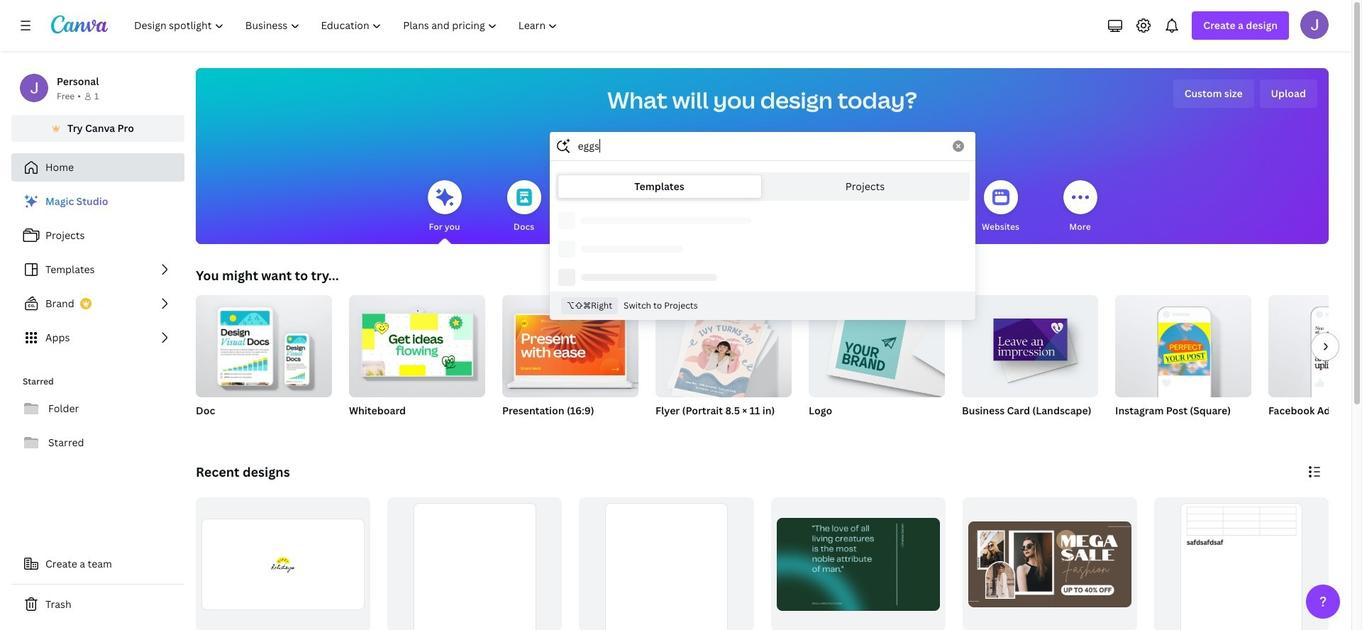 Task type: locate. For each thing, give the bounding box(es) containing it.
Search search field
[[578, 133, 944, 160]]

top level navigation element
[[125, 11, 570, 40]]

group
[[196, 290, 332, 436], [196, 290, 332, 397], [349, 290, 485, 436], [349, 290, 485, 397], [962, 290, 1098, 436], [962, 290, 1098, 397], [1115, 290, 1252, 436], [1115, 290, 1252, 397], [502, 295, 639, 436], [502, 295, 639, 397], [656, 295, 792, 436], [809, 295, 945, 436], [1269, 295, 1362, 436], [1269, 295, 1362, 397], [196, 497, 371, 630], [388, 497, 562, 630], [963, 497, 1137, 630], [1154, 497, 1329, 630]]

jacob simon image
[[1301, 11, 1329, 39]]

None search field
[[550, 132, 975, 320]]

list
[[11, 187, 184, 352]]



Task type: vqa. For each thing, say whether or not it's contained in the screenshot.
TAX ID
no



